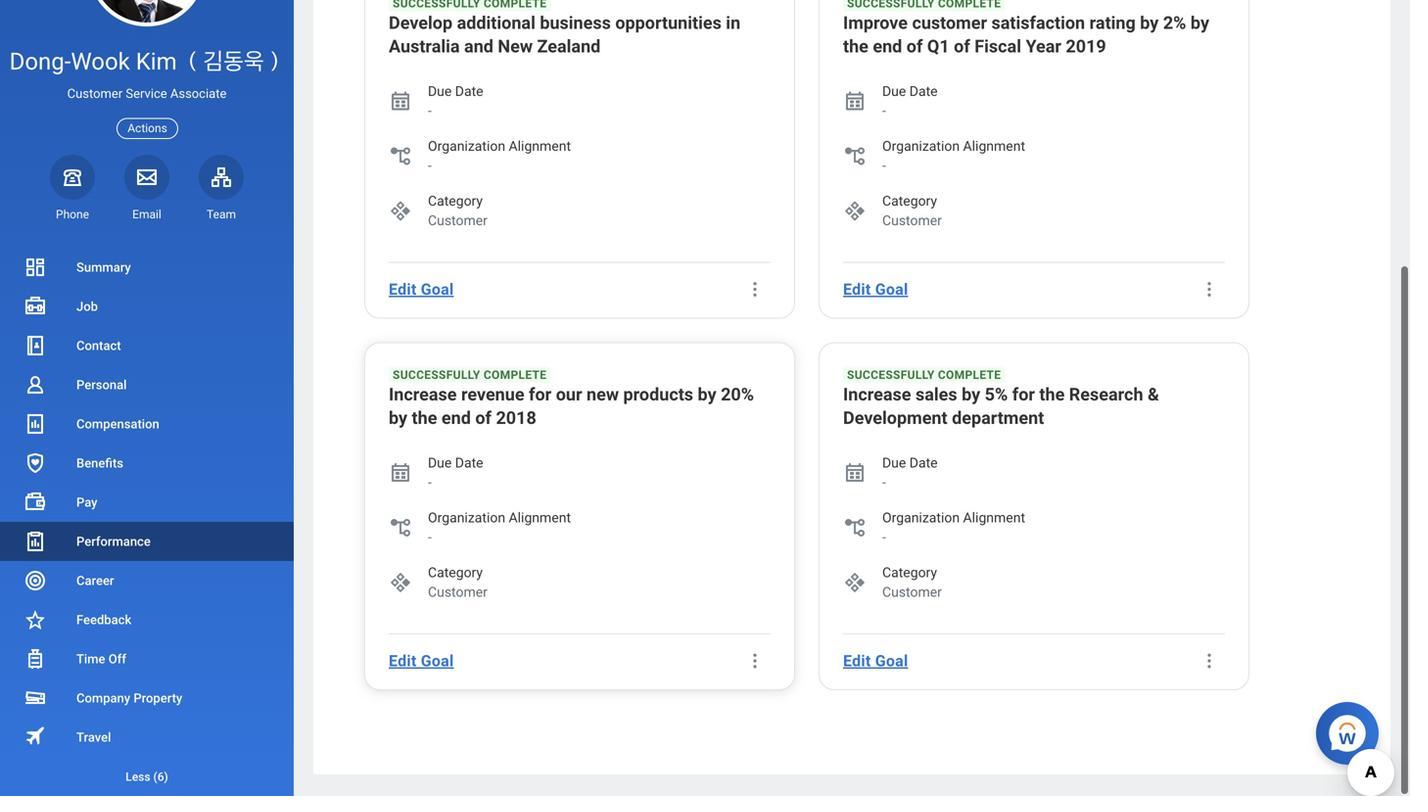 Task type: locate. For each thing, give the bounding box(es) containing it.
increase up development
[[843, 385, 911, 405]]

wook
[[71, 48, 130, 75]]

2 complete from the left
[[938, 368, 1001, 382]]

compensation link
[[0, 405, 294, 444]]

our
[[556, 385, 582, 405]]

improve
[[843, 13, 908, 33]]

team dong-wook kim （김동욱） element
[[199, 207, 244, 222]]

1 horizontal spatial complete
[[938, 368, 1001, 382]]

edit goal for develop additional business opportunities in australia and new zealand
[[389, 280, 454, 299]]

performance
[[76, 534, 151, 549]]

customer inside navigation pane region
[[67, 86, 123, 101]]

due date - for improve customer satisfaction rating by 2% by the end of q1 of fiscal year 2019
[[883, 83, 938, 119]]

date for improve customer satisfaction rating by 2% by the end of q1 of fiscal year 2019
[[910, 83, 938, 99]]

pay
[[76, 495, 97, 510]]

for left the our on the left
[[529, 385, 552, 405]]

1 horizontal spatial for
[[1013, 385, 1035, 405]]

hierarchy parent image for by
[[389, 516, 412, 540]]

alignment for increase sales by 5% for the research & development department
[[963, 510, 1026, 526]]

edit goal for increase sales by 5% for the research & development department
[[843, 652, 908, 671]]

organization for increase revenue for our new products by 20% by the end of 2018
[[428, 510, 505, 526]]

organization alignment -
[[428, 138, 571, 174], [883, 138, 1026, 174], [428, 510, 571, 546], [883, 510, 1026, 546]]

date down revenue
[[455, 455, 483, 471]]

the left the research
[[1040, 385, 1065, 405]]

of down revenue
[[475, 408, 492, 429]]

of
[[907, 36, 923, 57], [954, 36, 970, 57], [475, 408, 492, 429]]

due
[[428, 83, 452, 99], [883, 83, 906, 99], [428, 455, 452, 471], [883, 455, 906, 471]]

customer element
[[428, 211, 488, 230], [883, 211, 942, 230], [428, 583, 488, 603], [883, 583, 942, 603]]

complete for sales
[[938, 368, 1001, 382]]

successfully
[[393, 368, 481, 382], [847, 368, 935, 382]]

complete up the 5% on the right of the page
[[938, 368, 1001, 382]]

2 hierarchy parent image from the left
[[843, 144, 867, 168]]

alignment for develop additional business opportunities in australia and new zealand
[[509, 138, 571, 154]]

less
[[126, 770, 150, 784]]

increase left revenue
[[389, 385, 457, 405]]

edit for improve customer satisfaction rating by 2% by the end of q1 of fiscal year 2019
[[843, 280, 871, 299]]

performance image
[[24, 530, 47, 553]]

&
[[1148, 385, 1160, 405]]

5%
[[985, 385, 1008, 405]]

edit goal button
[[381, 270, 462, 309], [835, 270, 916, 309], [381, 642, 462, 681], [835, 642, 916, 681]]

organization for increase sales by 5% for the research & development department
[[883, 510, 960, 526]]

personal link
[[0, 365, 294, 405]]

for right the 5% on the right of the page
[[1013, 385, 1035, 405]]

navigation pane region
[[0, 0, 294, 796]]

due date - down development
[[883, 455, 938, 491]]

the down improve
[[843, 36, 869, 57]]

1 increase from the left
[[389, 385, 457, 405]]

list
[[0, 248, 294, 796]]

due date - for develop additional business opportunities in australia and new zealand
[[428, 83, 483, 119]]

0 horizontal spatial for
[[529, 385, 552, 405]]

the for research
[[1040, 385, 1065, 405]]

goal for increase revenue for our new products by 20% by the end of 2018
[[421, 652, 454, 671]]

end
[[873, 36, 902, 57], [442, 408, 471, 429]]

0 horizontal spatial complete
[[484, 368, 547, 382]]

2 increase from the left
[[843, 385, 911, 405]]

the inside the successfully complete increase revenue for our new products by 20% by the end of 2018
[[412, 408, 437, 429]]

1 hierarchy parent image from the left
[[389, 144, 412, 168]]

complete inside successfully complete increase sales by 5% for the research & development department
[[938, 368, 1001, 382]]

category customer
[[428, 193, 488, 229], [883, 193, 942, 229], [428, 565, 488, 601], [883, 565, 942, 601]]

1 horizontal spatial increase
[[843, 385, 911, 405]]

successfully for revenue
[[393, 368, 481, 382]]

successfully up development
[[847, 368, 935, 382]]

the left 2018
[[412, 408, 437, 429]]

complete for revenue
[[484, 368, 547, 382]]

0 horizontal spatial of
[[475, 408, 492, 429]]

calendar alt image
[[843, 89, 867, 113], [389, 461, 412, 485], [843, 461, 867, 485]]

feedback
[[76, 613, 131, 627]]

date down q1
[[910, 83, 938, 99]]

date down development
[[910, 455, 938, 471]]

summary link
[[0, 248, 294, 287]]

increase
[[389, 385, 457, 405], [843, 385, 911, 405]]

benefits link
[[0, 444, 294, 483]]

edit goal for increase revenue for our new products by 20% by the end of 2018
[[389, 652, 454, 671]]

category for develop additional business opportunities in australia and new zealand
[[428, 193, 483, 209]]

summary image
[[24, 256, 47, 279]]

complete
[[484, 368, 547, 382], [938, 368, 1001, 382]]

2 vertical spatial the
[[412, 408, 437, 429]]

increase revenue for our new products by 20% by the end of 2018 element
[[389, 383, 771, 434]]

1 horizontal spatial end
[[873, 36, 902, 57]]

view team image
[[210, 165, 233, 189]]

pattern image for increase revenue for our new products by 20% by the end of 2018
[[389, 571, 412, 595]]

complete inside the successfully complete increase revenue for our new products by 20% by the end of 2018
[[484, 368, 547, 382]]

compensation
[[76, 417, 159, 431]]

new
[[587, 385, 619, 405]]

complete up revenue
[[484, 368, 547, 382]]

category customer for develop additional business opportunities in australia and new zealand
[[428, 193, 488, 229]]

increase inside the successfully complete increase revenue for our new products by 20% by the end of 2018
[[389, 385, 457, 405]]

contact
[[76, 338, 121, 353]]

organization for develop additional business opportunities in australia and new zealand
[[428, 138, 505, 154]]

edit for increase sales by 5% for the research & development department
[[843, 652, 871, 671]]

2019
[[1066, 36, 1107, 57]]

2 for from the left
[[1013, 385, 1035, 405]]

customer for develop additional business opportunities in australia and new zealand
[[428, 212, 488, 229]]

calendar alt image for improve customer satisfaction rating by 2% by the end of q1 of fiscal year 2019
[[843, 89, 867, 113]]

0 horizontal spatial hierarchy parent image
[[389, 144, 412, 168]]

phone dong-wook kim （김동욱） element
[[50, 207, 95, 222]]

company property image
[[24, 687, 47, 710]]

-
[[428, 103, 432, 119], [883, 103, 886, 119], [428, 158, 432, 174], [883, 158, 886, 174], [428, 475, 432, 491], [883, 475, 886, 491], [428, 530, 432, 546], [883, 530, 886, 546]]

0 horizontal spatial end
[[442, 408, 471, 429]]

2 hierarchy parent image from the left
[[843, 516, 867, 540]]

due for improve customer satisfaction rating by 2% by the end of q1 of fiscal year 2019
[[883, 83, 906, 99]]

end down improve
[[873, 36, 902, 57]]

company property link
[[0, 679, 294, 718]]

rating
[[1090, 13, 1136, 33]]

1 horizontal spatial hierarchy parent image
[[843, 144, 867, 168]]

2 horizontal spatial the
[[1040, 385, 1065, 405]]

0 horizontal spatial successfully
[[393, 368, 481, 382]]

due date - right calendar alt icon
[[428, 83, 483, 119]]

1 vertical spatial end
[[442, 408, 471, 429]]

2 horizontal spatial of
[[954, 36, 970, 57]]

successfully complete increase revenue for our new products by 20% by the end of 2018
[[389, 368, 754, 429]]

date for increase revenue for our new products by 20% by the end of 2018
[[455, 455, 483, 471]]

2018
[[496, 408, 537, 429]]

category for increase revenue for our new products by 20% by the end of 2018
[[428, 565, 483, 581]]

related actions vertical image
[[745, 279, 765, 299], [1200, 279, 1219, 299], [745, 652, 765, 671]]

job link
[[0, 287, 294, 326]]

company
[[76, 691, 130, 706]]

alignment
[[509, 138, 571, 154], [963, 138, 1026, 154], [509, 510, 571, 526], [963, 510, 1026, 526]]

customer for increase sales by 5% for the research & development department
[[883, 584, 942, 601]]

q1
[[927, 36, 950, 57]]

0 vertical spatial the
[[843, 36, 869, 57]]

successfully inside the successfully complete increase revenue for our new products by 20% by the end of 2018
[[393, 368, 481, 382]]

successfully inside successfully complete increase sales by 5% for the research & development department
[[847, 368, 935, 382]]

of left q1
[[907, 36, 923, 57]]

for inside successfully complete increase sales by 5% for the research & development department
[[1013, 385, 1035, 405]]

edit goal button for increase revenue for our new products by 20% by the end of 2018
[[381, 642, 462, 681]]

1 horizontal spatial the
[[843, 36, 869, 57]]

edit goal
[[389, 280, 454, 299], [843, 280, 908, 299], [389, 652, 454, 671], [843, 652, 908, 671]]

performance link
[[0, 522, 294, 561]]

0 vertical spatial end
[[873, 36, 902, 57]]

hierarchy parent image
[[389, 144, 412, 168], [843, 144, 867, 168]]

end down revenue
[[442, 408, 471, 429]]

1 hierarchy parent image from the left
[[389, 516, 412, 540]]

revenue
[[461, 385, 525, 405]]

date
[[455, 83, 483, 99], [910, 83, 938, 99], [455, 455, 483, 471], [910, 455, 938, 471]]

increase inside successfully complete increase sales by 5% for the research & development department
[[843, 385, 911, 405]]

the inside improve customer satisfaction rating by 2% by the end of q1 of fiscal year 2019
[[843, 36, 869, 57]]

service
[[126, 86, 167, 101]]

goal for improve customer satisfaction rating by 2% by the end of q1 of fiscal year 2019
[[875, 280, 908, 299]]

summary
[[76, 260, 131, 275]]

fiscal
[[975, 36, 1022, 57]]

team link
[[199, 155, 244, 222]]

job image
[[24, 295, 47, 318]]

category
[[428, 193, 483, 209], [883, 193, 937, 209], [428, 565, 483, 581], [883, 565, 937, 581]]

1 successfully from the left
[[393, 368, 481, 382]]

less (6) button
[[0, 757, 294, 796]]

by
[[1140, 13, 1159, 33], [1191, 13, 1210, 33], [698, 385, 717, 405], [962, 385, 981, 405], [389, 408, 408, 429]]

1 horizontal spatial hierarchy parent image
[[843, 516, 867, 540]]

due date - down revenue
[[428, 455, 483, 491]]

2 successfully from the left
[[847, 368, 935, 382]]

phone
[[56, 207, 89, 221]]

category customer for increase sales by 5% for the research & development department
[[883, 565, 942, 601]]

off
[[108, 652, 126, 667]]

for
[[529, 385, 552, 405], [1013, 385, 1035, 405]]

0 horizontal spatial the
[[412, 408, 437, 429]]

hierarchy parent image for development
[[843, 516, 867, 540]]

improve customer satisfaction rating by 2% by the end of q1 of fiscal year 2019 element
[[843, 11, 1225, 62]]

hierarchy parent image
[[389, 516, 412, 540], [843, 516, 867, 540]]

successfully up revenue
[[393, 368, 481, 382]]

goal for develop additional business opportunities in australia and new zealand
[[421, 280, 454, 299]]

1 for from the left
[[529, 385, 552, 405]]

0 horizontal spatial hierarchy parent image
[[389, 516, 412, 540]]

due date - down q1
[[883, 83, 938, 119]]

contact link
[[0, 326, 294, 365]]

zealand
[[537, 36, 601, 57]]

edit
[[389, 280, 417, 299], [843, 280, 871, 299], [389, 652, 417, 671], [843, 652, 871, 671]]

dong-wook kim （김동욱）
[[9, 48, 284, 75]]

increase sales by 5% for the research & development department element
[[843, 383, 1225, 434]]

edit for develop additional business opportunities in australia and new zealand
[[389, 280, 417, 299]]

calendar alt image
[[389, 89, 412, 113]]

related actions vertical image for develop additional business opportunities in australia and new zealand
[[745, 279, 765, 299]]

1 complete from the left
[[484, 368, 547, 382]]

1 horizontal spatial of
[[907, 36, 923, 57]]

due for develop additional business opportunities in australia and new zealand
[[428, 83, 452, 99]]

department
[[952, 408, 1044, 429]]

less (6) button
[[0, 765, 294, 789]]

of right q1
[[954, 36, 970, 57]]

date down and
[[455, 83, 483, 99]]

career image
[[24, 569, 47, 593]]

0 horizontal spatial increase
[[389, 385, 457, 405]]

list containing summary
[[0, 248, 294, 796]]

due date -
[[428, 83, 483, 119], [883, 83, 938, 119], [428, 455, 483, 491], [883, 455, 938, 491]]

1 vertical spatial the
[[1040, 385, 1065, 405]]

the inside successfully complete increase sales by 5% for the research & development department
[[1040, 385, 1065, 405]]

pattern image
[[389, 199, 412, 223], [843, 199, 867, 223], [389, 571, 412, 595], [843, 571, 867, 595]]

benefits image
[[24, 452, 47, 475]]

the
[[843, 36, 869, 57], [1040, 385, 1065, 405], [412, 408, 437, 429]]

1 horizontal spatial successfully
[[847, 368, 935, 382]]

goal
[[421, 280, 454, 299], [875, 280, 908, 299], [421, 652, 454, 671], [875, 652, 908, 671]]

due for increase revenue for our new products by 20% by the end of 2018
[[428, 455, 452, 471]]

customer for increase revenue for our new products by 20% by the end of 2018
[[428, 584, 488, 601]]

time off
[[76, 652, 126, 667]]



Task type: describe. For each thing, give the bounding box(es) containing it.
alignment for improve customer satisfaction rating by 2% by the end of q1 of fiscal year 2019
[[963, 138, 1026, 154]]

pattern image for develop additional business opportunities in australia and new zealand
[[389, 199, 412, 223]]

team
[[207, 207, 236, 221]]

edit goal button for increase sales by 5% for the research & development department
[[835, 642, 916, 681]]

research
[[1069, 385, 1144, 405]]

customer element for improve customer satisfaction rating by 2% by the end of q1 of fiscal year 2019
[[883, 211, 942, 230]]

（김동욱）
[[183, 48, 284, 75]]

goal for increase sales by 5% for the research & development department
[[875, 652, 908, 671]]

actions button
[[117, 118, 178, 139]]

edit for increase revenue for our new products by 20% by the end of 2018
[[389, 652, 417, 671]]

travel
[[76, 730, 111, 745]]

customer
[[912, 13, 987, 33]]

pattern image for increase sales by 5% for the research & development department
[[843, 571, 867, 595]]

due date - for increase sales by 5% for the research & development department
[[883, 455, 938, 491]]

contact image
[[24, 334, 47, 358]]

by inside successfully complete increase sales by 5% for the research & development department
[[962, 385, 981, 405]]

develop additional business opportunities in australia and new zealand
[[389, 13, 741, 57]]

(6)
[[153, 770, 168, 784]]

pay link
[[0, 483, 294, 522]]

related actions vertical image for improve customer satisfaction rating by 2% by the end of q1 of fiscal year 2019
[[1200, 279, 1219, 299]]

email button
[[124, 155, 169, 222]]

develop additional business opportunities in australia and new zealand element
[[389, 11, 771, 62]]

develop
[[389, 13, 453, 33]]

category for improve customer satisfaction rating by 2% by the end of q1 of fiscal year 2019
[[883, 193, 937, 209]]

organization for improve customer satisfaction rating by 2% by the end of q1 of fiscal year 2019
[[883, 138, 960, 154]]

travel link
[[0, 718, 294, 757]]

benefits
[[76, 456, 123, 471]]

time off link
[[0, 640, 294, 679]]

hierarchy parent image for improve customer satisfaction rating by 2% by the end of q1 of fiscal year 2019
[[843, 144, 867, 168]]

email
[[132, 207, 161, 221]]

workday assistant region
[[1316, 694, 1387, 765]]

the for end
[[843, 36, 869, 57]]

category for increase sales by 5% for the research & development department
[[883, 565, 937, 581]]

date for increase sales by 5% for the research & development department
[[910, 455, 938, 471]]

phone image
[[59, 165, 86, 189]]

date for develop additional business opportunities in australia and new zealand
[[455, 83, 483, 99]]

compensation image
[[24, 412, 47, 436]]

personal
[[76, 378, 127, 392]]

less (6)
[[126, 770, 168, 784]]

travel image
[[24, 724, 47, 748]]

opportunities
[[615, 13, 722, 33]]

mail image
[[135, 165, 159, 189]]

products
[[623, 385, 694, 405]]

customer element for develop additional business opportunities in australia and new zealand
[[428, 211, 488, 230]]

feedback image
[[24, 608, 47, 632]]

satisfaction
[[992, 13, 1085, 33]]

category customer for improve customer satisfaction rating by 2% by the end of q1 of fiscal year 2019
[[883, 193, 942, 229]]

calendar alt image for increase revenue for our new products by 20% by the end of 2018
[[389, 461, 412, 485]]

time
[[76, 652, 105, 667]]

due date - for increase revenue for our new products by 20% by the end of 2018
[[428, 455, 483, 491]]

year
[[1026, 36, 1062, 57]]

actions
[[128, 122, 167, 135]]

customer element for increase sales by 5% for the research & development department
[[883, 583, 942, 603]]

edit goal button for develop additional business opportunities in australia and new zealand
[[381, 270, 462, 309]]

organization alignment - for develop additional business opportunities in australia and new zealand
[[428, 138, 571, 174]]

feedback link
[[0, 600, 294, 640]]

kim
[[136, 48, 177, 75]]

customer for improve customer satisfaction rating by 2% by the end of q1 of fiscal year 2019
[[883, 212, 942, 229]]

edit goal button for improve customer satisfaction rating by 2% by the end of q1 of fiscal year 2019
[[835, 270, 916, 309]]

customer element for increase revenue for our new products by 20% by the end of 2018
[[428, 583, 488, 603]]

pay image
[[24, 491, 47, 514]]

property
[[134, 691, 182, 706]]

career link
[[0, 561, 294, 600]]

dong-
[[9, 48, 71, 75]]

personal image
[[24, 373, 47, 397]]

category customer for increase revenue for our new products by 20% by the end of 2018
[[428, 565, 488, 601]]

calendar alt image for increase sales by 5% for the research & development department
[[843, 461, 867, 485]]

email dong-wook kim （김동욱） element
[[124, 207, 169, 222]]

business
[[540, 13, 611, 33]]

end inside the successfully complete increase revenue for our new products by 20% by the end of 2018
[[442, 408, 471, 429]]

company property
[[76, 691, 182, 706]]

career
[[76, 573, 114, 588]]

customer service associate
[[67, 86, 227, 101]]

job
[[76, 299, 98, 314]]

increase for by
[[389, 385, 457, 405]]

successfully complete increase sales by 5% for the research & development department
[[843, 368, 1160, 429]]

due for increase sales by 5% for the research & development department
[[883, 455, 906, 471]]

australia
[[389, 36, 460, 57]]

sales
[[916, 385, 958, 405]]

additional
[[457, 13, 536, 33]]

successfully for sales
[[847, 368, 935, 382]]

of inside the successfully complete increase revenue for our new products by 20% by the end of 2018
[[475, 408, 492, 429]]

phone button
[[50, 155, 95, 222]]

time off image
[[24, 647, 47, 671]]

increase for development
[[843, 385, 911, 405]]

organization alignment - for improve customer satisfaction rating by 2% by the end of q1 of fiscal year 2019
[[883, 138, 1026, 174]]

hierarchy parent image for develop additional business opportunities in australia and new zealand
[[389, 144, 412, 168]]

end inside improve customer satisfaction rating by 2% by the end of q1 of fiscal year 2019
[[873, 36, 902, 57]]

alignment for increase revenue for our new products by 20% by the end of 2018
[[509, 510, 571, 526]]

related actions vertical image
[[1200, 652, 1219, 671]]

pattern image for improve customer satisfaction rating by 2% by the end of q1 of fiscal year 2019
[[843, 199, 867, 223]]

in
[[726, 13, 741, 33]]

for inside the successfully complete increase revenue for our new products by 20% by the end of 2018
[[529, 385, 552, 405]]

associate
[[170, 86, 227, 101]]

improve customer satisfaction rating by 2% by the end of q1 of fiscal year 2019
[[843, 13, 1210, 57]]

and
[[464, 36, 494, 57]]

2%
[[1163, 13, 1187, 33]]

edit goal for improve customer satisfaction rating by 2% by the end of q1 of fiscal year 2019
[[843, 280, 908, 299]]

development
[[843, 408, 948, 429]]

new
[[498, 36, 533, 57]]

20%
[[721, 385, 754, 405]]

organization alignment - for increase revenue for our new products by 20% by the end of 2018
[[428, 510, 571, 546]]

organization alignment - for increase sales by 5% for the research & development department
[[883, 510, 1026, 546]]



Task type: vqa. For each thing, say whether or not it's contained in the screenshot.


